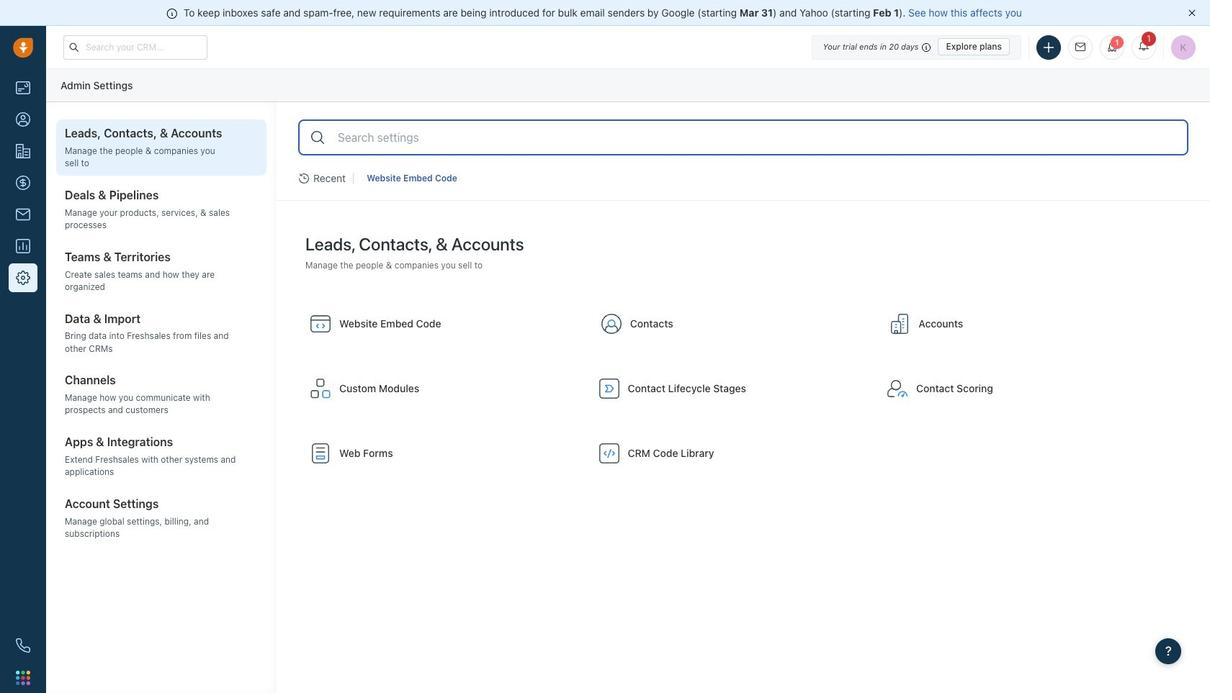 Task type: describe. For each thing, give the bounding box(es) containing it.
close image
[[1189, 9, 1196, 17]]

a set of code libraries to add, track and update contacts image
[[598, 443, 621, 466]]

phone element
[[9, 632, 37, 661]]

build unique modules tailored to your business operations image
[[309, 378, 332, 401]]

phone image
[[16, 639, 30, 654]]

Search settings text field
[[337, 129, 1177, 147]]

integrate your website with the crm to capture leads image
[[309, 313, 332, 336]]

use freddy's ai/ml capabilities to give your contacts a score out of 100 image
[[886, 378, 909, 401]]

automatically create contacts when website visitors sign up image
[[309, 443, 332, 466]]

Search your CRM... text field
[[63, 35, 208, 59]]



Task type: locate. For each thing, give the bounding box(es) containing it.
manage &amp; customize fields associated with contacts image
[[600, 313, 623, 336]]

send email image
[[1076, 43, 1086, 52]]

set up stages and milestones to track your contact's journey image
[[598, 378, 621, 401]]

freshworks switcher image
[[16, 671, 30, 686]]

manage &amp; customize fields associated with accounts image
[[889, 313, 912, 336]]



Task type: vqa. For each thing, say whether or not it's contained in the screenshot.
down image
no



